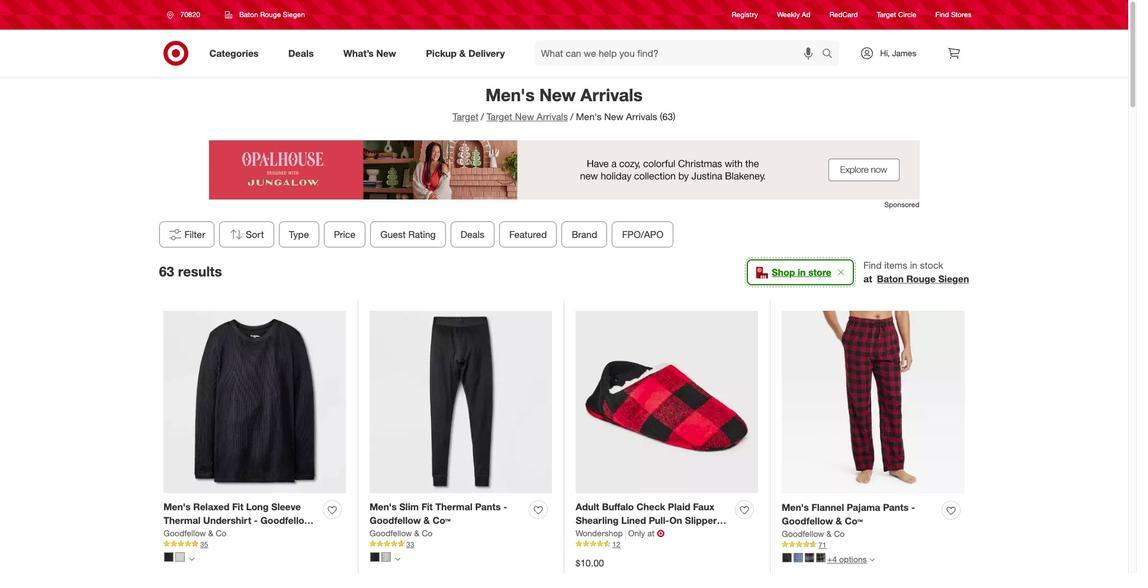 Task type: vqa. For each thing, say whether or not it's contained in the screenshot.
left Baton
yes



Task type: describe. For each thing, give the bounding box(es) containing it.
pants inside men's flannel pajama pants - goodfellow & co™
[[883, 502, 909, 514]]

shop
[[772, 267, 795, 278]]

all colors element for undershirt
[[189, 555, 194, 563]]

new left "(63)"
[[604, 111, 623, 123]]

target link
[[453, 111, 479, 123]]

deals button
[[450, 222, 494, 248]]

black image for men's relaxed fit long sleeve thermal undershirt - goodfellow & co™
[[164, 553, 174, 562]]

rouge inside find items in stock at baton rouge siegen
[[907, 273, 936, 285]]

green image
[[816, 553, 826, 563]]

stock
[[920, 260, 943, 271]]

type
[[289, 229, 309, 240]]

brand
[[572, 229, 597, 240]]

63
[[159, 263, 174, 279]]

long
[[246, 501, 269, 513]]

registry link
[[732, 10, 758, 20]]

fit for thermal
[[422, 501, 433, 513]]

all colors image
[[189, 557, 194, 562]]

12 link
[[576, 539, 758, 550]]

deals for deals 'link'
[[288, 47, 314, 59]]

1 / from the left
[[481, 111, 484, 123]]

men's up target new arrivals link
[[486, 84, 535, 105]]

- inside men's flannel pajama pants - goodfellow & co™
[[911, 502, 915, 514]]

71 link
[[782, 540, 965, 550]]

featured
[[509, 229, 547, 240]]

price
[[334, 229, 355, 240]]

ad
[[802, 10, 811, 19]]

what's new link
[[333, 40, 411, 66]]

goodfellow inside men's relaxed fit long sleeve thermal undershirt - goodfellow & co™
[[260, 515, 312, 526]]

- inside men's slim fit thermal pants - goodfellow & co™
[[503, 501, 507, 513]]

options
[[839, 554, 867, 564]]

at inside find items in stock at baton rouge siegen
[[864, 273, 872, 285]]

71
[[819, 541, 827, 549]]

What can we help you find? suggestions appear below search field
[[534, 40, 825, 66]]

thermal inside men's relaxed fit long sleeve thermal undershirt - goodfellow & co™
[[163, 515, 201, 526]]

siegen inside baton rouge siegen dropdown button
[[283, 10, 305, 19]]

+4 options
[[827, 554, 867, 564]]

search button
[[817, 40, 845, 69]]

(63)
[[660, 111, 676, 123]]

find for find items in stock at baton rouge siegen
[[864, 260, 882, 271]]

search
[[817, 48, 845, 60]]

men's slim fit thermal pants - goodfellow & co™
[[370, 501, 507, 526]]

pickup & delivery link
[[416, 40, 520, 66]]

shop in store button
[[747, 259, 854, 285]]

men's for men's slim fit thermal pants - goodfellow & co™
[[370, 501, 397, 513]]

find stores link
[[936, 10, 972, 20]]

& inside men's slim fit thermal pants - goodfellow & co™
[[424, 515, 430, 526]]

filter
[[185, 229, 205, 240]]

what's
[[343, 47, 374, 59]]

63 results
[[159, 263, 222, 279]]

¬
[[657, 528, 665, 539]]

70820 button
[[159, 4, 213, 25]]

store
[[809, 267, 832, 278]]

weekly
[[777, 10, 800, 19]]

rouge inside dropdown button
[[260, 10, 281, 19]]

- inside men's relaxed fit long sleeve thermal undershirt - goodfellow & co™
[[254, 515, 258, 526]]

& inside men's relaxed fit long sleeve thermal undershirt - goodfellow & co™
[[163, 528, 170, 540]]

redcard
[[830, 10, 858, 19]]

35
[[200, 540, 208, 549]]

hi,
[[880, 48, 890, 58]]

registry
[[732, 10, 758, 19]]

goodfellow inside men's slim fit thermal pants - goodfellow & co™
[[370, 515, 421, 526]]

relaxed
[[193, 501, 230, 513]]

categories
[[209, 47, 259, 59]]

goodfellow & co for goodfellow
[[370, 528, 433, 538]]

black image for men's flannel pajama pants - goodfellow & co™
[[782, 553, 792, 563]]

hi, james
[[880, 48, 917, 58]]

thermal inside men's slim fit thermal pants - goodfellow & co™
[[435, 501, 473, 513]]

co for &
[[834, 529, 845, 539]]

price button
[[324, 222, 365, 248]]

men's slim fit thermal pants - goodfellow & co™ link
[[370, 501, 524, 528]]

guest rating button
[[370, 222, 446, 248]]

baton rouge siegen
[[239, 10, 305, 19]]

70820
[[180, 10, 200, 19]]

wondershop link
[[576, 528, 626, 539]]

redcard link
[[830, 10, 858, 20]]

type button
[[279, 222, 319, 248]]

gray image for men's slim fit thermal pants - goodfellow & co™
[[381, 553, 391, 562]]

advertisement region
[[209, 140, 920, 200]]

items
[[884, 260, 908, 271]]

all colors + 4 more colors image
[[869, 558, 875, 563]]

deals for deals button
[[460, 229, 484, 240]]

co™ inside men's slim fit thermal pants - goodfellow & co™
[[433, 515, 451, 526]]

men's new arrivals target / target new arrivals / men's new arrivals (63)
[[453, 84, 676, 123]]

sort button
[[219, 222, 274, 248]]

men's flannel pajama pants - goodfellow & co™ link
[[782, 501, 937, 528]]

rating
[[408, 229, 436, 240]]

filter button
[[159, 222, 214, 248]]

pajama
[[847, 502, 881, 514]]

pickup & delivery
[[426, 47, 505, 59]]

men's relaxed fit long sleeve thermal undershirt - goodfellow & co™
[[163, 501, 312, 540]]

weekly ad link
[[777, 10, 811, 20]]

target circle link
[[877, 10, 917, 20]]

sponsored
[[885, 200, 920, 209]]

flannel
[[812, 502, 844, 514]]

find stores
[[936, 10, 972, 19]]

in inside find items in stock at baton rouge siegen
[[910, 260, 918, 271]]

fpo/apo
[[622, 229, 663, 240]]



Task type: locate. For each thing, give the bounding box(es) containing it.
1 horizontal spatial pants
[[883, 502, 909, 514]]

slim
[[399, 501, 419, 513]]

at
[[864, 273, 872, 285], [648, 528, 655, 538]]

men's flannel pajama pants - goodfellow & co™ image
[[782, 311, 965, 494], [782, 311, 965, 494]]

0 horizontal spatial in
[[798, 267, 806, 278]]

deals right rating
[[460, 229, 484, 240]]

goodfellow & co link
[[163, 528, 226, 539], [370, 528, 433, 539], [782, 528, 845, 540]]

/ right target new arrivals link
[[570, 111, 574, 123]]

1 vertical spatial deals
[[460, 229, 484, 240]]

rouge down stock on the top right of the page
[[907, 273, 936, 285]]

0 horizontal spatial at
[[648, 528, 655, 538]]

1 horizontal spatial all colors element
[[395, 555, 400, 563]]

0 horizontal spatial black image
[[164, 553, 174, 562]]

0 horizontal spatial goodfellow & co link
[[163, 528, 226, 539]]

new
[[376, 47, 396, 59], [539, 84, 576, 105], [515, 111, 534, 123], [604, 111, 623, 123]]

gray image
[[175, 553, 185, 562], [381, 553, 391, 562]]

1 horizontal spatial baton
[[877, 273, 904, 285]]

2 gray image from the left
[[381, 553, 391, 562]]

black image left all colors icon
[[164, 553, 174, 562]]

0 vertical spatial thermal
[[435, 501, 473, 513]]

gray image left all colors icon
[[175, 553, 185, 562]]

pickup
[[426, 47, 457, 59]]

delivery
[[468, 47, 505, 59]]

co™ left 35
[[173, 528, 191, 540]]

1 fit from the left
[[232, 501, 244, 513]]

co for goodfellow
[[422, 528, 433, 538]]

1 vertical spatial at
[[648, 528, 655, 538]]

2 horizontal spatial co
[[834, 529, 845, 539]]

co for undershirt
[[216, 528, 226, 538]]

all colors element for goodfellow
[[395, 555, 400, 563]]

1 vertical spatial thermal
[[163, 515, 201, 526]]

goodfellow & co link up 35
[[163, 528, 226, 539]]

1 horizontal spatial -
[[503, 501, 507, 513]]

at right store
[[864, 273, 872, 285]]

target new arrivals link
[[487, 111, 568, 123]]

men's relaxed fit long sleeve thermal undershirt - goodfellow & co™ link
[[163, 501, 318, 540]]

in inside button
[[798, 267, 806, 278]]

& up +4
[[827, 529, 832, 539]]

co™ inside men's relaxed fit long sleeve thermal undershirt - goodfellow & co™
[[173, 528, 191, 540]]

1 horizontal spatial fit
[[422, 501, 433, 513]]

gray image
[[805, 553, 814, 563]]

all colors element right black icon
[[395, 555, 400, 563]]

adult buffalo check plaid faux shearling lined pull-on slipper socks with huggable heel & grippers - wondershop™ red/black image
[[576, 311, 758, 494], [576, 311, 758, 494]]

co down undershirt
[[216, 528, 226, 538]]

& up '33' link
[[424, 515, 430, 526]]

sleeve
[[271, 501, 301, 513]]

fpo/apo button
[[612, 222, 673, 248]]

stores
[[951, 10, 972, 19]]

0 vertical spatial baton
[[239, 10, 258, 19]]

0 horizontal spatial baton
[[239, 10, 258, 19]]

rouge up deals 'link'
[[260, 10, 281, 19]]

33 link
[[370, 539, 552, 550]]

baton rouge siegen button
[[217, 4, 313, 25]]

fit inside men's slim fit thermal pants - goodfellow & co™
[[422, 501, 433, 513]]

men's slim fit thermal pants - goodfellow & co™ image
[[370, 311, 552, 494], [370, 311, 552, 494]]

& left 35
[[163, 528, 170, 540]]

0 vertical spatial rouge
[[260, 10, 281, 19]]

wondershop
[[576, 528, 623, 538]]

results
[[178, 263, 222, 279]]

all colors element
[[189, 555, 194, 563], [395, 555, 400, 563]]

- down long
[[254, 515, 258, 526]]

2 / from the left
[[570, 111, 574, 123]]

siegen inside find items in stock at baton rouge siegen
[[939, 273, 969, 285]]

at inside wondershop only at ¬
[[648, 528, 655, 538]]

1 gray image from the left
[[175, 553, 185, 562]]

2 fit from the left
[[422, 501, 433, 513]]

rouge
[[260, 10, 281, 19], [907, 273, 936, 285]]

0 horizontal spatial co™
[[173, 528, 191, 540]]

only
[[628, 528, 645, 538]]

& down undershirt
[[208, 528, 213, 538]]

1 all colors element from the left
[[189, 555, 194, 563]]

siegen up deals 'link'
[[283, 10, 305, 19]]

baton down items
[[877, 273, 904, 285]]

black image left blue image
[[782, 553, 792, 563]]

guest
[[380, 229, 406, 240]]

baton
[[239, 10, 258, 19], [877, 273, 904, 285]]

wondershop only at ¬
[[576, 528, 665, 539]]

goodfellow & co for undershirt
[[163, 528, 226, 538]]

0 horizontal spatial thermal
[[163, 515, 201, 526]]

goodfellow down flannel
[[782, 515, 833, 527]]

1 horizontal spatial find
[[936, 10, 949, 19]]

james
[[892, 48, 917, 58]]

1 horizontal spatial thermal
[[435, 501, 473, 513]]

guest rating
[[380, 229, 436, 240]]

siegen down stock on the top right of the page
[[939, 273, 969, 285]]

all colors element down 'relaxed'
[[189, 555, 194, 563]]

1 vertical spatial rouge
[[907, 273, 936, 285]]

blue image
[[794, 553, 803, 563]]

men's left slim at the bottom left of page
[[370, 501, 397, 513]]

find items in stock at baton rouge siegen
[[864, 260, 969, 285]]

1 vertical spatial baton
[[877, 273, 904, 285]]

goodfellow & co link up 33
[[370, 528, 433, 539]]

1 horizontal spatial goodfellow & co
[[370, 528, 433, 538]]

0 horizontal spatial fit
[[232, 501, 244, 513]]

+4 options button
[[777, 550, 880, 569]]

goodfellow down slim at the bottom left of page
[[370, 515, 421, 526]]

0 horizontal spatial pants
[[475, 501, 501, 513]]

find inside find stores link
[[936, 10, 949, 19]]

co down men's slim fit thermal pants - goodfellow & co™
[[422, 528, 433, 538]]

goodfellow & co link up the 71
[[782, 528, 845, 540]]

- up '33' link
[[503, 501, 507, 513]]

deals inside button
[[460, 229, 484, 240]]

33
[[406, 540, 414, 549]]

-
[[503, 501, 507, 513], [911, 502, 915, 514], [254, 515, 258, 526]]

+4
[[827, 554, 837, 564]]

fit inside men's relaxed fit long sleeve thermal undershirt - goodfellow & co™
[[232, 501, 244, 513]]

goodfellow & co link for &
[[782, 528, 845, 540]]

1 horizontal spatial deals
[[460, 229, 484, 240]]

fit up undershirt
[[232, 501, 244, 513]]

pants right pajama
[[883, 502, 909, 514]]

men's for men's flannel pajama pants - goodfellow & co™
[[782, 502, 809, 514]]

all colors image
[[395, 557, 400, 562]]

$10.00
[[576, 557, 604, 569]]

1 horizontal spatial goodfellow & co link
[[370, 528, 433, 539]]

baton up "categories" link
[[239, 10, 258, 19]]

deals
[[288, 47, 314, 59], [460, 229, 484, 240]]

goodfellow & co link for goodfellow
[[370, 528, 433, 539]]

categories link
[[199, 40, 273, 66]]

deals down baton rouge siegen
[[288, 47, 314, 59]]

0 vertical spatial deals
[[288, 47, 314, 59]]

& inside men's flannel pajama pants - goodfellow & co™
[[836, 515, 842, 527]]

thermal up '33' link
[[435, 501, 473, 513]]

2 horizontal spatial -
[[911, 502, 915, 514]]

fit right slim at the bottom left of page
[[422, 501, 433, 513]]

2 horizontal spatial goodfellow & co link
[[782, 528, 845, 540]]

at left ¬
[[648, 528, 655, 538]]

undershirt
[[203, 515, 251, 526]]

pants up '33' link
[[475, 501, 501, 513]]

0 horizontal spatial goodfellow & co
[[163, 528, 226, 538]]

goodfellow down sleeve
[[260, 515, 312, 526]]

shop in store
[[772, 267, 832, 278]]

find left stores on the right top of the page
[[936, 10, 949, 19]]

1 horizontal spatial co™
[[433, 515, 451, 526]]

target circle
[[877, 10, 917, 19]]

- right pajama
[[911, 502, 915, 514]]

0 horizontal spatial rouge
[[260, 10, 281, 19]]

men's relaxed fit long sleeve thermal undershirt - goodfellow & co™ image
[[163, 311, 346, 494], [163, 311, 346, 494]]

men's inside men's slim fit thermal pants - goodfellow & co™
[[370, 501, 397, 513]]

new right "target" link
[[515, 111, 534, 123]]

goodfellow & co up 35
[[163, 528, 226, 538]]

men's
[[486, 84, 535, 105], [576, 111, 602, 123], [163, 501, 191, 513], [370, 501, 397, 513], [782, 502, 809, 514]]

fit for long
[[232, 501, 244, 513]]

0 horizontal spatial deals
[[288, 47, 314, 59]]

in left store
[[798, 267, 806, 278]]

black image
[[370, 553, 380, 562]]

0 horizontal spatial find
[[864, 260, 882, 271]]

1 vertical spatial find
[[864, 260, 882, 271]]

men's up advertisement "region"
[[576, 111, 602, 123]]

35 link
[[163, 539, 346, 550]]

12
[[612, 540, 620, 549]]

co
[[216, 528, 226, 538], [422, 528, 433, 538], [834, 529, 845, 539]]

baton rouge siegen button
[[877, 272, 969, 286]]

1 horizontal spatial co
[[422, 528, 433, 538]]

men's inside men's relaxed fit long sleeve thermal undershirt - goodfellow & co™
[[163, 501, 191, 513]]

brand button
[[562, 222, 607, 248]]

men's inside men's flannel pajama pants - goodfellow & co™
[[782, 502, 809, 514]]

pants inside men's slim fit thermal pants - goodfellow & co™
[[475, 501, 501, 513]]

1 horizontal spatial siegen
[[939, 273, 969, 285]]

goodfellow & co for &
[[782, 529, 845, 539]]

0 vertical spatial at
[[864, 273, 872, 285]]

arrivals
[[581, 84, 643, 105], [537, 111, 568, 123], [626, 111, 657, 123]]

2 horizontal spatial goodfellow & co
[[782, 529, 845, 539]]

in up baton rouge siegen button at the top right of the page
[[910, 260, 918, 271]]

goodfellow inside men's flannel pajama pants - goodfellow & co™
[[782, 515, 833, 527]]

sort
[[246, 229, 264, 240]]

0 vertical spatial siegen
[[283, 10, 305, 19]]

new up target new arrivals link
[[539, 84, 576, 105]]

men's left flannel
[[782, 502, 809, 514]]

0 horizontal spatial co
[[216, 528, 226, 538]]

new right what's
[[376, 47, 396, 59]]

0 horizontal spatial /
[[481, 111, 484, 123]]

/ right "target" link
[[481, 111, 484, 123]]

gray image right black icon
[[381, 553, 391, 562]]

goodfellow up 35
[[163, 528, 206, 538]]

0 horizontal spatial siegen
[[283, 10, 305, 19]]

co™ down pajama
[[845, 515, 863, 527]]

find for find stores
[[936, 10, 949, 19]]

all colors + 4 more colors element
[[869, 556, 875, 563]]

1 vertical spatial siegen
[[939, 273, 969, 285]]

pants
[[475, 501, 501, 513], [883, 502, 909, 514]]

1 horizontal spatial black image
[[782, 553, 792, 563]]

1 horizontal spatial gray image
[[381, 553, 391, 562]]

baton inside find items in stock at baton rouge siegen
[[877, 273, 904, 285]]

goodfellow & co link for undershirt
[[163, 528, 226, 539]]

men's flannel pajama pants - goodfellow & co™
[[782, 502, 915, 527]]

what's new
[[343, 47, 396, 59]]

siegen
[[283, 10, 305, 19], [939, 273, 969, 285]]

co™ up '33' link
[[433, 515, 451, 526]]

thermal
[[435, 501, 473, 513], [163, 515, 201, 526]]

1 horizontal spatial at
[[864, 273, 872, 285]]

0 horizontal spatial gray image
[[175, 553, 185, 562]]

1 horizontal spatial /
[[570, 111, 574, 123]]

goodfellow up 33
[[370, 528, 412, 538]]

2 horizontal spatial co™
[[845, 515, 863, 527]]

black image inside +4 options dropdown button
[[782, 553, 792, 563]]

1 horizontal spatial target
[[487, 111, 512, 123]]

in
[[910, 260, 918, 271], [798, 267, 806, 278]]

2 horizontal spatial target
[[877, 10, 896, 19]]

goodfellow up the 71
[[782, 529, 824, 539]]

& down slim at the bottom left of page
[[414, 528, 420, 538]]

0 horizontal spatial target
[[453, 111, 479, 123]]

&
[[459, 47, 466, 59], [424, 515, 430, 526], [836, 515, 842, 527], [163, 528, 170, 540], [208, 528, 213, 538], [414, 528, 420, 538], [827, 529, 832, 539]]

0 horizontal spatial all colors element
[[189, 555, 194, 563]]

deals inside 'link'
[[288, 47, 314, 59]]

men's left 'relaxed'
[[163, 501, 191, 513]]

goodfellow & co up 33
[[370, 528, 433, 538]]

gray image for men's relaxed fit long sleeve thermal undershirt - goodfellow & co™
[[175, 553, 185, 562]]

1 horizontal spatial rouge
[[907, 273, 936, 285]]

weekly ad
[[777, 10, 811, 19]]

find left items
[[864, 260, 882, 271]]

co™ inside men's flannel pajama pants - goodfellow & co™
[[845, 515, 863, 527]]

goodfellow & co
[[163, 528, 226, 538], [370, 528, 433, 538], [782, 529, 845, 539]]

co down men's flannel pajama pants - goodfellow & co™
[[834, 529, 845, 539]]

deals link
[[278, 40, 329, 66]]

target
[[877, 10, 896, 19], [453, 111, 479, 123], [487, 111, 512, 123]]

0 horizontal spatial -
[[254, 515, 258, 526]]

0 vertical spatial find
[[936, 10, 949, 19]]

find
[[936, 10, 949, 19], [864, 260, 882, 271]]

baton inside dropdown button
[[239, 10, 258, 19]]

& right pickup
[[459, 47, 466, 59]]

featured button
[[499, 222, 557, 248]]

goodfellow & co up the 71
[[782, 529, 845, 539]]

black image
[[164, 553, 174, 562], [782, 553, 792, 563]]

find inside find items in stock at baton rouge siegen
[[864, 260, 882, 271]]

2 all colors element from the left
[[395, 555, 400, 563]]

1 horizontal spatial in
[[910, 260, 918, 271]]

circle
[[898, 10, 917, 19]]

men's for men's relaxed fit long sleeve thermal undershirt - goodfellow & co™
[[163, 501, 191, 513]]

thermal down 'relaxed'
[[163, 515, 201, 526]]

& down flannel
[[836, 515, 842, 527]]

co™
[[433, 515, 451, 526], [845, 515, 863, 527], [173, 528, 191, 540]]



